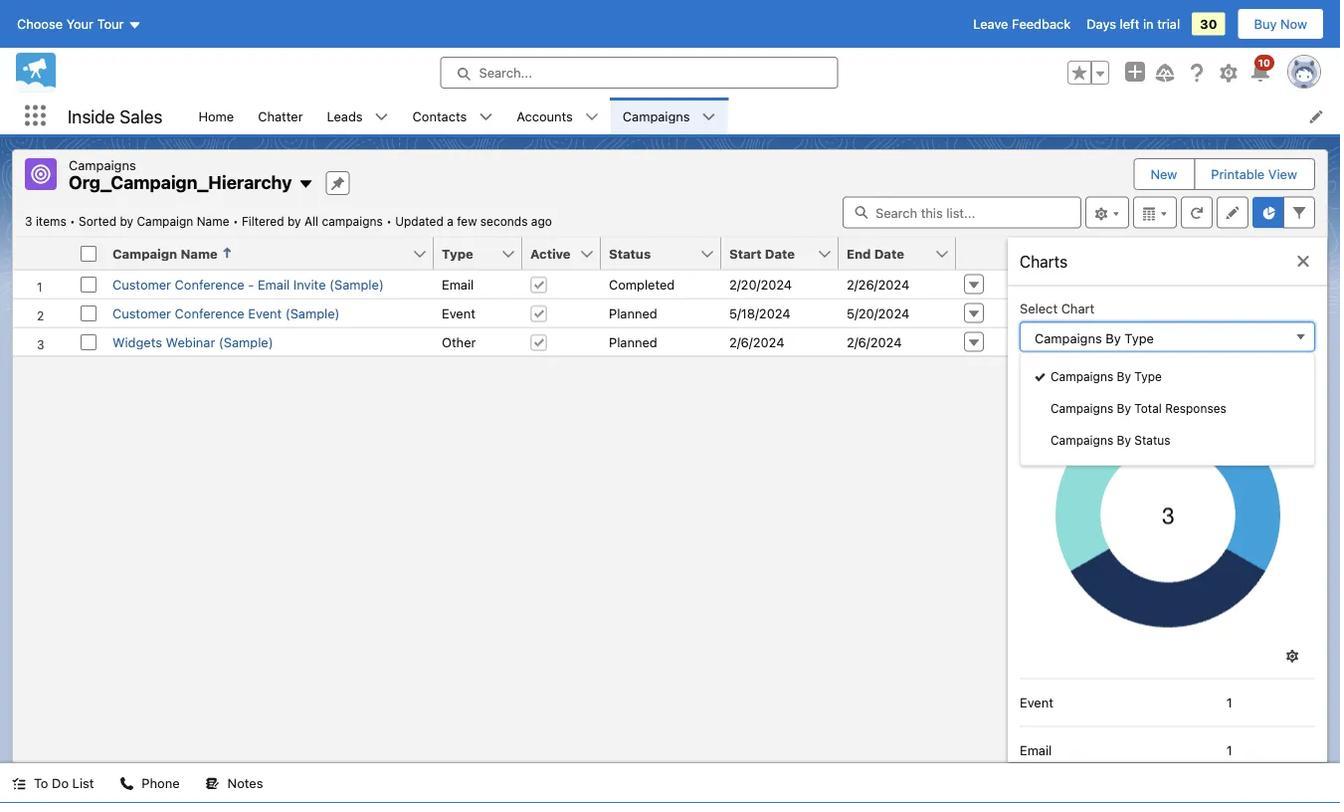 Task type: vqa. For each thing, say whether or not it's contained in the screenshot.
10
yes



Task type: describe. For each thing, give the bounding box(es) containing it.
chatter
[[258, 109, 303, 123]]

updated
[[395, 215, 444, 228]]

customer conference - email invite (sample)
[[112, 277, 384, 292]]

inside sales
[[68, 105, 163, 127]]

1 for event
[[1227, 695, 1233, 710]]

customer for customer conference event (sample)
[[112, 306, 171, 321]]

customer conference event (sample) link
[[112, 306, 340, 321]]

-
[[248, 277, 254, 292]]

org_campaign_hierarchy|campaigns|list view element
[[12, 149, 1329, 803]]

chart
[[1062, 300, 1095, 315]]

type inside campaigns by type link
[[1135, 369, 1163, 383]]

a
[[447, 215, 454, 228]]

campaigns by status
[[1051, 433, 1171, 447]]

30
[[1201, 16, 1218, 31]]

10 button
[[1249, 55, 1275, 85]]

other
[[442, 334, 476, 349]]

buy now button
[[1238, 8, 1325, 40]]

1 for email
[[1227, 743, 1233, 758]]

phone
[[142, 776, 180, 791]]

campaigns list item
[[611, 98, 728, 134]]

1 horizontal spatial email
[[442, 277, 474, 292]]

none search field inside org_campaign_hierarchy|campaigns|list view element
[[843, 197, 1082, 228]]

leads list item
[[315, 98, 401, 134]]

0 horizontal spatial event
[[248, 306, 282, 321]]

3 items • sorted by campaign name • filtered by all campaigns • updated a few seconds ago
[[25, 215, 552, 228]]

contacts
[[413, 109, 467, 123]]

campaigns by type link
[[1021, 361, 1315, 393]]

search...
[[479, 65, 533, 80]]

now
[[1281, 16, 1308, 31]]

item number element
[[13, 237, 73, 270]]

5/20/2024
[[847, 306, 910, 321]]

customer conference event (sample)
[[112, 306, 340, 321]]

campaigns down inside
[[69, 157, 136, 172]]

campaign name element
[[105, 237, 446, 270]]

conference for event
[[175, 306, 245, 321]]

printable
[[1212, 167, 1265, 182]]

campaigns inside popup button
[[1035, 330, 1103, 345]]

0 horizontal spatial text default image
[[298, 176, 314, 192]]

days left in trial
[[1087, 16, 1181, 31]]

end date element
[[839, 237, 969, 270]]

contacts link
[[401, 98, 479, 134]]

1 vertical spatial (sample)
[[285, 306, 340, 321]]

widgets
[[112, 334, 162, 349]]

campaign inside button
[[112, 246, 177, 261]]

items
[[36, 215, 66, 228]]

campaigns by total responses link
[[1021, 393, 1315, 425]]

buy
[[1255, 16, 1278, 31]]

responses
[[1166, 401, 1227, 415]]

type button
[[434, 237, 501, 269]]

tour
[[97, 16, 124, 31]]

campaigns
[[322, 215, 383, 228]]

0 vertical spatial campaign
[[137, 215, 193, 228]]

active element
[[523, 237, 613, 270]]

campaigns by total responses
[[1051, 401, 1227, 415]]

widgets webinar (sample)
[[112, 334, 273, 349]]

2/26/2024
[[847, 277, 910, 292]]

days
[[1087, 16, 1117, 31]]

text default image down view
[[1296, 253, 1312, 269]]

printable view button
[[1196, 159, 1314, 189]]

campaigns up campaigns by status
[[1051, 401, 1114, 415]]

type element
[[434, 237, 535, 270]]

new button
[[1135, 159, 1194, 189]]

printable view
[[1212, 167, 1298, 182]]

status element
[[601, 237, 734, 270]]

inside
[[68, 105, 115, 127]]

chatter link
[[246, 98, 315, 134]]

few
[[457, 215, 477, 228]]

2 • from the left
[[233, 215, 238, 228]]

2 vertical spatial (sample)
[[219, 334, 273, 349]]

all
[[305, 215, 319, 228]]

start date
[[730, 246, 795, 261]]

leads
[[327, 109, 363, 123]]

trial
[[1158, 16, 1181, 31]]

10
[[1259, 57, 1271, 68]]

notes button
[[194, 763, 275, 803]]

3 • from the left
[[386, 215, 392, 228]]

campaign name button
[[105, 237, 412, 269]]

status button
[[601, 237, 700, 269]]

campaigns up campaigns by total responses
[[1051, 369, 1114, 383]]

home link
[[187, 98, 246, 134]]

true image for email
[[531, 276, 547, 293]]

2 horizontal spatial email
[[1020, 743, 1053, 758]]

leave feedback link
[[974, 16, 1071, 31]]

webinar
[[166, 334, 215, 349]]

search... button
[[440, 57, 839, 89]]

charts
[[1020, 252, 1068, 271]]

action image
[[957, 237, 1008, 269]]

text default image inside to do list button
[[12, 777, 26, 791]]

choose
[[17, 16, 63, 31]]

text default image inside phone button
[[120, 777, 134, 791]]

text default image for accounts
[[585, 110, 599, 124]]

home
[[199, 109, 234, 123]]

end date
[[847, 246, 905, 261]]

cell inside org_campaign_hierarchy grid
[[73, 237, 105, 270]]

0 vertical spatial (sample)
[[330, 277, 384, 292]]

accounts list item
[[505, 98, 611, 134]]

completed
[[609, 277, 675, 292]]

to
[[34, 776, 48, 791]]

by for campaigns by total responses link
[[1117, 401, 1132, 415]]

by for campaigns by status link
[[1117, 433, 1132, 447]]

date for start date
[[765, 246, 795, 261]]

3
[[25, 215, 32, 228]]

to do list button
[[0, 763, 106, 803]]

status inside button
[[609, 246, 651, 261]]

seconds
[[481, 215, 528, 228]]

accounts
[[517, 109, 573, 123]]

select chart
[[1020, 300, 1095, 315]]



Task type: locate. For each thing, give the bounding box(es) containing it.
item number image
[[13, 237, 73, 269]]

text default image
[[585, 110, 599, 124], [702, 110, 716, 124], [298, 176, 314, 192]]

by
[[120, 215, 133, 228], [288, 215, 301, 228]]

total
[[1135, 401, 1163, 415]]

text default image right accounts
[[585, 110, 599, 124]]

action element
[[957, 237, 1008, 270]]

1 1 from the top
[[1227, 695, 1233, 710]]

(sample) right invite
[[330, 277, 384, 292]]

name down org_campaign_hierarchy status
[[181, 246, 218, 261]]

sorted
[[79, 215, 117, 228]]

type up campaigns by type link
[[1125, 330, 1155, 345]]

to do list
[[34, 776, 94, 791]]

2 2/6/2024 from the left
[[847, 334, 902, 349]]

ago
[[531, 215, 552, 228]]

text default image left the phone on the bottom of the page
[[120, 777, 134, 791]]

1 • from the left
[[70, 215, 75, 228]]

customer
[[112, 277, 171, 292], [112, 306, 171, 321]]

0 vertical spatial campaigns by type
[[1035, 330, 1155, 345]]

campaigns link
[[611, 98, 702, 134]]

0 horizontal spatial 2/6/2024
[[730, 334, 785, 349]]

2 date from the left
[[875, 246, 905, 261]]

accounts link
[[505, 98, 585, 134]]

org_campaign_hierarchy status
[[25, 215, 395, 228]]

name left filtered
[[197, 215, 229, 228]]

true image
[[531, 276, 547, 293], [531, 334, 547, 351]]

planned for 5/18/2024
[[609, 306, 658, 321]]

contacts list item
[[401, 98, 505, 134]]

start date button
[[722, 237, 817, 269]]

status down "total"
[[1135, 433, 1171, 447]]

email
[[258, 277, 290, 292], [442, 277, 474, 292], [1020, 743, 1053, 758]]

new
[[1151, 167, 1178, 182]]

invite
[[294, 277, 326, 292]]

feedback
[[1012, 16, 1071, 31]]

campaigns by type up campaigns by total responses
[[1051, 369, 1163, 383]]

1 by from the left
[[120, 215, 133, 228]]

group
[[1068, 61, 1110, 85]]

text default image down "search..." button
[[702, 110, 716, 124]]

by right sorted
[[120, 215, 133, 228]]

name inside button
[[181, 246, 218, 261]]

1 horizontal spatial date
[[875, 246, 905, 261]]

1 vertical spatial planned
[[609, 334, 658, 349]]

date inside "element"
[[765, 246, 795, 261]]

type inside type button
[[442, 246, 474, 261]]

2 customer from the top
[[112, 306, 171, 321]]

1 vertical spatial type
[[1125, 330, 1155, 345]]

by down campaigns by total responses
[[1117, 433, 1132, 447]]

1 customer from the top
[[112, 277, 171, 292]]

0 vertical spatial name
[[197, 215, 229, 228]]

0 horizontal spatial by
[[120, 215, 133, 228]]

• left filtered
[[233, 215, 238, 228]]

list
[[187, 98, 1341, 134]]

0 horizontal spatial status
[[609, 246, 651, 261]]

by inside popup button
[[1106, 330, 1122, 345]]

text default image left to
[[12, 777, 26, 791]]

1 vertical spatial campaigns by type
[[1051, 369, 1163, 383]]

true image for other
[[531, 334, 547, 351]]

1 horizontal spatial by
[[288, 215, 301, 228]]

1 date from the left
[[765, 246, 795, 261]]

1 planned from the top
[[609, 306, 658, 321]]

customer for customer conference - email invite (sample)
[[112, 277, 171, 292]]

end date button
[[839, 237, 935, 269]]

0 horizontal spatial •
[[70, 215, 75, 228]]

1 horizontal spatial event
[[442, 306, 476, 321]]

status
[[609, 246, 651, 261], [1135, 433, 1171, 447]]

2 horizontal spatial •
[[386, 215, 392, 228]]

2 true image from the top
[[531, 334, 547, 351]]

2 vertical spatial type
[[1135, 369, 1163, 383]]

2 by from the left
[[288, 215, 301, 228]]

left
[[1120, 16, 1140, 31]]

sales
[[120, 105, 163, 127]]

leave feedback
[[974, 16, 1071, 31]]

text default image inside the contacts list item
[[479, 110, 493, 124]]

campaigns by status link
[[1021, 425, 1315, 457]]

None search field
[[843, 197, 1082, 228]]

org_campaign_hierarchy
[[69, 172, 292, 193]]

• left updated
[[386, 215, 392, 228]]

2 1 from the top
[[1227, 743, 1233, 758]]

0 vertical spatial type
[[442, 246, 474, 261]]

campaign down sorted
[[112, 246, 177, 261]]

0 horizontal spatial email
[[258, 277, 290, 292]]

text default image for campaigns
[[702, 110, 716, 124]]

0 vertical spatial customer
[[112, 277, 171, 292]]

true image
[[531, 305, 547, 322]]

2/6/2024 down 5/18/2024
[[730, 334, 785, 349]]

filtered
[[242, 215, 284, 228]]

true image up true image
[[531, 276, 547, 293]]

2 planned from the top
[[609, 334, 658, 349]]

list
[[72, 776, 94, 791]]

customer conference - email invite (sample) link
[[112, 277, 384, 292]]

5/18/2024
[[730, 306, 791, 321]]

1 vertical spatial name
[[181, 246, 218, 261]]

Search Org_Campaign_Hierarchy list view. search field
[[843, 197, 1082, 228]]

2 horizontal spatial text default image
[[702, 110, 716, 124]]

1 horizontal spatial text default image
[[585, 110, 599, 124]]

true image down true image
[[531, 334, 547, 351]]

0 vertical spatial true image
[[531, 276, 547, 293]]

campaigns by type down chart
[[1035, 330, 1155, 345]]

text default image inside accounts list item
[[585, 110, 599, 124]]

campaign name
[[112, 246, 218, 261]]

by for campaigns by type popup button
[[1106, 330, 1122, 345]]

2 conference from the top
[[175, 306, 245, 321]]

0 vertical spatial conference
[[175, 277, 245, 292]]

1 vertical spatial conference
[[175, 306, 245, 321]]

conference
[[175, 277, 245, 292], [175, 306, 245, 321]]

0 vertical spatial planned
[[609, 306, 658, 321]]

phone button
[[108, 763, 192, 803]]

0 horizontal spatial date
[[765, 246, 795, 261]]

widgets webinar (sample) link
[[112, 334, 273, 349]]

text default image right contacts
[[479, 110, 493, 124]]

2/6/2024 down 5/20/2024 at the right of the page
[[847, 334, 902, 349]]

text default image inside leads list item
[[375, 110, 389, 124]]

(sample) down invite
[[285, 306, 340, 321]]

1 conference from the top
[[175, 277, 245, 292]]

1 2/6/2024 from the left
[[730, 334, 785, 349]]

text default image up all
[[298, 176, 314, 192]]

leave
[[974, 16, 1009, 31]]

campaigns by type inside popup button
[[1035, 330, 1155, 345]]

0 vertical spatial status
[[609, 246, 651, 261]]

campaigns by type
[[1035, 330, 1155, 345], [1051, 369, 1163, 383]]

2/20/2024
[[730, 277, 793, 292]]

campaign up campaign name
[[137, 215, 193, 228]]

type down a
[[442, 246, 474, 261]]

type inside campaigns by type popup button
[[1125, 330, 1155, 345]]

customer down campaign name
[[112, 277, 171, 292]]

planned
[[609, 306, 658, 321], [609, 334, 658, 349]]

by up campaigns by type link
[[1106, 330, 1122, 345]]

by up campaigns by total responses
[[1117, 369, 1132, 383]]

customer up 'widgets'
[[112, 306, 171, 321]]

date right start
[[765, 246, 795, 261]]

1 vertical spatial campaign
[[112, 246, 177, 261]]

date right end
[[875, 246, 905, 261]]

conference up widgets webinar (sample) link
[[175, 306, 245, 321]]

buy now
[[1255, 16, 1308, 31]]

conference up customer conference event (sample)
[[175, 277, 245, 292]]

• right items on the left top
[[70, 215, 75, 228]]

by left "total"
[[1117, 401, 1132, 415]]

type up "total"
[[1135, 369, 1163, 383]]

start
[[730, 246, 762, 261]]

0 vertical spatial 1
[[1227, 695, 1233, 710]]

2/6/2024
[[730, 334, 785, 349], [847, 334, 902, 349]]

type
[[442, 246, 474, 261], [1125, 330, 1155, 345], [1135, 369, 1163, 383]]

active
[[531, 246, 571, 261]]

date
[[765, 246, 795, 261], [875, 246, 905, 261]]

by left all
[[288, 215, 301, 228]]

1
[[1227, 695, 1233, 710], [1227, 743, 1233, 758]]

end
[[847, 246, 871, 261]]

text default image inside campaigns list item
[[702, 110, 716, 124]]

(sample)
[[330, 277, 384, 292], [285, 306, 340, 321], [219, 334, 273, 349]]

leads link
[[315, 98, 375, 134]]

status up completed
[[609, 246, 651, 261]]

your
[[66, 16, 94, 31]]

•
[[70, 215, 75, 228], [233, 215, 238, 228], [386, 215, 392, 228]]

1 vertical spatial customer
[[112, 306, 171, 321]]

name
[[197, 215, 229, 228], [181, 246, 218, 261]]

campaigns down chart
[[1035, 330, 1103, 345]]

org_campaign_hierarchy grid
[[13, 237, 1008, 357]]

notes
[[228, 776, 263, 791]]

text default image
[[375, 110, 389, 124], [479, 110, 493, 124], [1296, 253, 1312, 269], [12, 777, 26, 791], [120, 777, 134, 791], [206, 777, 220, 791]]

list containing home
[[187, 98, 1341, 134]]

1 horizontal spatial •
[[233, 215, 238, 228]]

do
[[52, 776, 69, 791]]

conference for -
[[175, 277, 245, 292]]

start date element
[[722, 237, 851, 270]]

campaigns image
[[25, 158, 57, 190]]

choose your tour
[[17, 16, 124, 31]]

2 horizontal spatial event
[[1020, 695, 1054, 710]]

1 true image from the top
[[531, 276, 547, 293]]

1 horizontal spatial status
[[1135, 433, 1171, 447]]

1 vertical spatial true image
[[531, 334, 547, 351]]

campaigns down "search..." button
[[623, 109, 690, 123]]

text default image left notes
[[206, 777, 220, 791]]

campaigns inside list item
[[623, 109, 690, 123]]

planned for 2/6/2024
[[609, 334, 658, 349]]

text default image inside notes button
[[206, 777, 220, 791]]

text default image right leads
[[375, 110, 389, 124]]

1 vertical spatial 1
[[1227, 743, 1233, 758]]

cell
[[73, 237, 105, 270]]

campaigns by type button
[[1020, 322, 1316, 351]]

select
[[1020, 300, 1058, 315]]

date for end date
[[875, 246, 905, 261]]

choose your tour button
[[16, 8, 143, 40]]

campaigns
[[623, 109, 690, 123], [69, 157, 136, 172], [1035, 330, 1103, 345], [1051, 369, 1114, 383], [1051, 401, 1114, 415], [1051, 433, 1114, 447]]

campaigns down campaigns by total responses
[[1051, 433, 1114, 447]]

1 vertical spatial status
[[1135, 433, 1171, 447]]

view
[[1269, 167, 1298, 182]]

in
[[1144, 16, 1154, 31]]

(sample) down customer conference event (sample)
[[219, 334, 273, 349]]

by
[[1106, 330, 1122, 345], [1117, 369, 1132, 383], [1117, 401, 1132, 415], [1117, 433, 1132, 447]]

1 horizontal spatial 2/6/2024
[[847, 334, 902, 349]]



